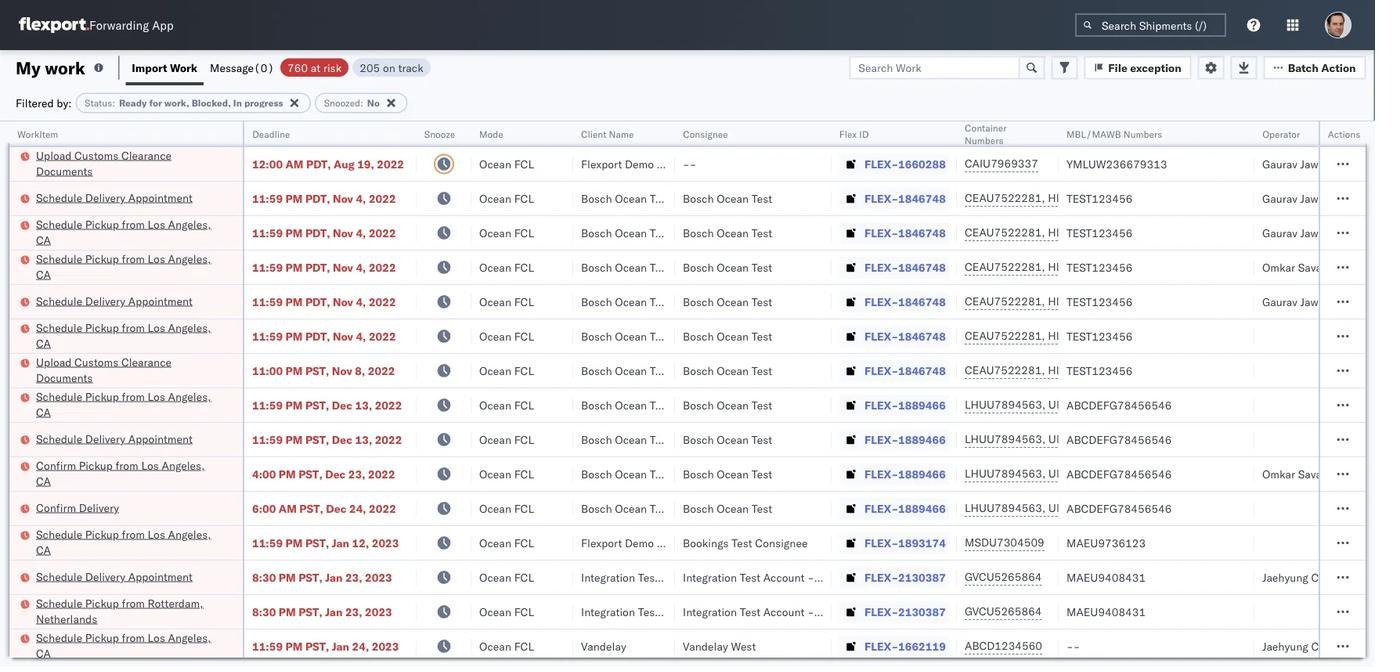 Task type: locate. For each thing, give the bounding box(es) containing it.
1 omkar savant from the top
[[1263, 260, 1332, 274]]

delivery for third schedule delivery appointment link from the bottom
[[85, 294, 125, 308]]

3 hlxu6269489, from the top
[[1048, 260, 1128, 274]]

11:59 for first schedule pickup from los angeles, ca button from the bottom of the page
[[252, 640, 283, 653]]

1 vertical spatial 8:30 pm pst, jan 23, 2023
[[252, 605, 392, 619]]

resize handle column header
[[224, 121, 243, 667], [398, 121, 417, 667], [453, 121, 472, 667], [555, 121, 573, 667], [656, 121, 675, 667], [813, 121, 832, 667], [938, 121, 957, 667], [1040, 121, 1059, 667], [1236, 121, 1255, 667], [1338, 121, 1357, 667], [1347, 121, 1366, 667]]

2 clearance from the top
[[121, 355, 172, 369]]

1 vertical spatial omkar savant
[[1263, 467, 1332, 481]]

0 vertical spatial account
[[763, 571, 805, 584]]

2130387 down 1893174
[[898, 571, 946, 584]]

ceau7522281, hlxu6269489, hlxu8034992 for upload customs clearance documents button associated with 11:00 pm pst, nov 8, 2022
[[965, 363, 1208, 377]]

2130387 up the 1662119
[[898, 605, 946, 619]]

1 vertical spatial lagerfeld
[[840, 605, 887, 619]]

23, down 12,
[[345, 571, 362, 584]]

demo down name in the left of the page
[[625, 157, 654, 171]]

5 resize handle column header from the left
[[656, 121, 675, 667]]

1 vertical spatial clearance
[[121, 355, 172, 369]]

4, for fourth schedule pickup from los angeles, ca button from the bottom of the page
[[356, 329, 366, 343]]

4 jawla from the top
[[1301, 295, 1328, 309]]

resize handle column header for workitem
[[224, 121, 243, 667]]

confirm
[[36, 459, 76, 472], [36, 501, 76, 515]]

schedule pickup from los angeles, ca for fifth schedule pickup from los angeles, ca button from the bottom
[[36, 252, 211, 281]]

lhuu7894563, uetu5238478 for confirm pickup from los angeles, ca
[[965, 467, 1125, 481]]

flex-1889466 for schedule delivery appointment
[[865, 433, 946, 446]]

consignee button
[[675, 125, 816, 140]]

13,
[[355, 398, 372, 412], [355, 433, 372, 446]]

dec down 11:00 pm pst, nov 8, 2022
[[332, 398, 353, 412]]

upload customs clearance documents link for 12:00 am pdt, aug 19, 2022
[[36, 148, 222, 179]]

lagerfeld up flex-1662119
[[840, 605, 887, 619]]

Search Shipments (/) text field
[[1075, 13, 1227, 37]]

0 vertical spatial 23,
[[348, 467, 365, 481]]

1 8:30 pm pst, jan 23, 2023 from the top
[[252, 571, 392, 584]]

11:59 pm pst, dec 13, 2022 up 4:00 pm pst, dec 23, 2022
[[252, 433, 402, 446]]

8 ocean fcl from the top
[[479, 398, 534, 412]]

4, for second schedule delivery appointment button from the top of the page
[[356, 295, 366, 309]]

1 ceau7522281, hlxu6269489, hlxu8034992 from the top
[[965, 191, 1208, 205]]

2130387 for schedule delivery appointment
[[898, 571, 946, 584]]

pickup inside schedule pickup from rotterdam, netherlands
[[85, 596, 119, 610]]

7 ocean fcl from the top
[[479, 364, 534, 378]]

forwarding
[[89, 18, 149, 33]]

1 vertical spatial karl
[[817, 605, 837, 619]]

6 flex- from the top
[[865, 329, 898, 343]]

7 flex- from the top
[[865, 364, 898, 378]]

schedule pickup from los angeles, ca link for fifth schedule pickup from los angeles, ca button from the top of the page
[[36, 527, 222, 558]]

1 vertical spatial omkar
[[1263, 467, 1296, 481]]

5 11:59 from the top
[[252, 329, 283, 343]]

upload customs clearance documents
[[36, 148, 172, 178], [36, 355, 172, 385]]

schedule pickup from los angeles, ca button
[[36, 217, 222, 249], [36, 251, 222, 284], [36, 320, 222, 353], [36, 389, 222, 422], [36, 527, 222, 560], [36, 630, 222, 663]]

from for schedule pickup from los angeles, ca link related to fifth schedule pickup from los angeles, ca button from the top of the page
[[122, 528, 145, 541]]

11 ocean fcl from the top
[[479, 502, 534, 515]]

gaurav jawla
[[1263, 157, 1328, 171], [1263, 192, 1328, 205], [1263, 226, 1328, 240], [1263, 295, 1328, 309]]

pm
[[286, 192, 303, 205], [286, 226, 303, 240], [286, 260, 303, 274], [286, 295, 303, 309], [286, 329, 303, 343], [286, 364, 303, 378], [286, 398, 303, 412], [286, 433, 303, 446], [279, 467, 296, 481], [286, 536, 303, 550], [279, 571, 296, 584], [279, 605, 296, 619], [286, 640, 303, 653]]

flex-2130387 up flex-1662119
[[865, 605, 946, 619]]

0 vertical spatial maeu9408431
[[1067, 571, 1146, 584]]

1 karl from the top
[[817, 571, 837, 584]]

flexport for --
[[581, 157, 622, 171]]

23,
[[348, 467, 365, 481], [345, 571, 362, 584], [345, 605, 362, 619]]

numbers for container numbers
[[965, 134, 1004, 146]]

bosch ocean test
[[581, 192, 671, 205], [683, 192, 773, 205], [581, 226, 671, 240], [683, 226, 773, 240], [581, 260, 671, 274], [683, 260, 773, 274], [581, 295, 671, 309], [683, 295, 773, 309], [581, 329, 671, 343], [683, 329, 773, 343], [581, 364, 671, 378], [683, 364, 773, 378], [581, 398, 671, 412], [683, 398, 773, 412], [581, 433, 671, 446], [683, 433, 773, 446], [581, 467, 671, 481], [683, 467, 773, 481], [581, 502, 671, 515], [683, 502, 773, 515]]

4 11:59 pm pdt, nov 4, 2022 from the top
[[252, 295, 396, 309]]

fcl for schedule pickup from los angeles, ca link related to fifth schedule pickup from los angeles, ca button from the bottom
[[514, 260, 534, 274]]

0 horizontal spatial --
[[683, 157, 697, 171]]

ocean fcl for schedule pickup from los angeles, ca link related to fifth schedule pickup from los angeles, ca button from the bottom
[[479, 260, 534, 274]]

demo
[[625, 157, 654, 171], [625, 536, 654, 550]]

0 vertical spatial documents
[[36, 164, 93, 178]]

ca for fifth schedule pickup from los angeles, ca button from the top of the page
[[36, 543, 51, 557]]

1 flex- from the top
[[865, 157, 898, 171]]

2 11:59 pm pst, dec 13, 2022 from the top
[[252, 433, 402, 446]]

0 vertical spatial upload customs clearance documents
[[36, 148, 172, 178]]

1 vertical spatial flex-2130387
[[865, 605, 946, 619]]

flexport for bookings test consignee
[[581, 536, 622, 550]]

1 vertical spatial demo
[[625, 536, 654, 550]]

8 fcl from the top
[[514, 398, 534, 412]]

1 vertical spatial customs
[[74, 355, 118, 369]]

integration test account - karl lagerfeld down bookings test consignee
[[683, 571, 887, 584]]

abcdefg78456546 for confirm pickup from los angeles, ca
[[1067, 467, 1172, 481]]

maeu9408431
[[1067, 571, 1146, 584], [1067, 605, 1146, 619]]

pickup
[[85, 217, 119, 231], [85, 252, 119, 266], [85, 321, 119, 334], [85, 390, 119, 403], [79, 459, 113, 472], [85, 528, 119, 541], [85, 596, 119, 610], [85, 631, 119, 645]]

4, for 1st schedule pickup from los angeles, ca button from the top
[[356, 226, 366, 240]]

nov for schedule pickup from los angeles, ca link related to fifth schedule pickup from los angeles, ca button from the bottom
[[333, 260, 353, 274]]

1 vertical spatial flexport demo consignee
[[581, 536, 710, 550]]

-
[[683, 157, 690, 171], [690, 157, 697, 171], [808, 571, 814, 584], [1337, 571, 1344, 584], [808, 605, 814, 619], [1067, 640, 1074, 653], [1074, 640, 1080, 653]]

2 confirm from the top
[[36, 501, 76, 515]]

deadline button
[[244, 125, 401, 140]]

gaurav for second schedule delivery appointment button from the top of the page
[[1263, 295, 1298, 309]]

2 omkar from the top
[[1263, 467, 1296, 481]]

delivery inside button
[[79, 501, 119, 515]]

jan
[[332, 536, 349, 550], [325, 571, 343, 584], [325, 605, 343, 619], [332, 640, 349, 653]]

pst,
[[305, 364, 329, 378], [305, 398, 329, 412], [305, 433, 329, 446], [299, 467, 322, 481], [299, 502, 323, 515], [305, 536, 329, 550], [299, 571, 322, 584], [299, 605, 322, 619], [305, 640, 329, 653]]

savant
[[1298, 260, 1332, 274], [1298, 467, 1332, 481]]

3 appointment from the top
[[128, 432, 193, 446]]

gaurav for 1st schedule delivery appointment button from the top of the page
[[1263, 192, 1298, 205]]

0 vertical spatial clearance
[[121, 148, 172, 162]]

0 vertical spatial demo
[[625, 157, 654, 171]]

5 ocean fcl from the top
[[479, 295, 534, 309]]

13 ocean fcl from the top
[[479, 571, 534, 584]]

lhuu7894563,
[[965, 398, 1046, 412], [965, 432, 1046, 446], [965, 467, 1046, 481], [965, 501, 1046, 515]]

gvcu5265864 down the msdu7304509
[[965, 570, 1042, 584]]

maeu9408431 for schedule delivery appointment
[[1067, 571, 1146, 584]]

-- right abcd1234560
[[1067, 640, 1080, 653]]

4 ceau7522281, from the top
[[965, 295, 1045, 308]]

risk
[[323, 61, 342, 74]]

ceau7522281, for fourth schedule pickup from los angeles, ca button from the bottom of the page
[[965, 329, 1045, 343]]

11:59 for fifth schedule pickup from los angeles, ca button from the top of the page
[[252, 536, 283, 550]]

ocean fcl for schedule pickup from rotterdam, netherlands link
[[479, 605, 534, 619]]

angeles, for the confirm pickup from los angeles, ca button
[[162, 459, 205, 472]]

lagerfeld for schedule delivery appointment
[[840, 571, 887, 584]]

14 fcl from the top
[[514, 605, 534, 619]]

2 lagerfeld from the top
[[840, 605, 887, 619]]

flex-2130387
[[865, 571, 946, 584], [865, 605, 946, 619]]

Search Work text field
[[849, 56, 1020, 79]]

from for schedule pickup from rotterdam, netherlands link
[[122, 596, 145, 610]]

9 11:59 from the top
[[252, 640, 283, 653]]

1 lhuu7894563, uetu5238478 from the top
[[965, 398, 1125, 412]]

1 vertical spatial integration test account - karl lagerfeld
[[683, 605, 887, 619]]

6 ceau7522281, from the top
[[965, 363, 1045, 377]]

0 vertical spatial 13,
[[355, 398, 372, 412]]

0 horizontal spatial numbers
[[965, 134, 1004, 146]]

ocean fcl for schedule pickup from los angeles, ca link corresponding to 3rd schedule pickup from los angeles, ca button from the bottom of the page
[[479, 398, 534, 412]]

3 lhuu7894563, uetu5238478 from the top
[[965, 467, 1125, 481]]

schedule pickup from rotterdam, netherlands link
[[36, 596, 222, 627]]

0 vertical spatial upload
[[36, 148, 72, 162]]

fcl for schedule pickup from los angeles, ca link corresponding to 3rd schedule pickup from los angeles, ca button from the bottom of the page
[[514, 398, 534, 412]]

1 vertical spatial 23,
[[345, 571, 362, 584]]

1 vertical spatial upload customs clearance documents button
[[36, 354, 222, 387]]

container numbers button
[[957, 118, 1043, 146]]

documents for 11:00
[[36, 371, 93, 385]]

5 4, from the top
[[356, 329, 366, 343]]

gvcu5265864 up abcd1234560
[[965, 605, 1042, 618]]

am right 12:00
[[286, 157, 304, 171]]

test123456
[[1067, 192, 1133, 205], [1067, 226, 1133, 240], [1067, 260, 1133, 274], [1067, 295, 1133, 309], [1067, 329, 1133, 343], [1067, 364, 1133, 378]]

1 vertical spatial savant
[[1298, 467, 1332, 481]]

1 vertical spatial gvcu5265864
[[965, 605, 1042, 618]]

upload customs clearance documents for 12:00 am pdt, aug 19, 2022
[[36, 148, 172, 178]]

pickup for schedule pickup from rotterdam, netherlands button
[[85, 596, 119, 610]]

1 vertical spatial --
[[1067, 640, 1080, 653]]

2130387
[[898, 571, 946, 584], [898, 605, 946, 619]]

schedule delivery appointment for third schedule delivery appointment link from the bottom
[[36, 294, 193, 308]]

24, for 2023
[[352, 640, 369, 653]]

5 flex-1846748 from the top
[[865, 329, 946, 343]]

10 schedule from the top
[[36, 596, 82, 610]]

1 vandelay from the left
[[581, 640, 626, 653]]

ca for first schedule pickup from los angeles, ca button from the bottom of the page
[[36, 647, 51, 660]]

2 upload customs clearance documents link from the top
[[36, 354, 222, 386]]

4:00 pm pst, dec 23, 2022
[[252, 467, 395, 481]]

0 vertical spatial customs
[[74, 148, 118, 162]]

3 fcl from the top
[[514, 226, 534, 240]]

delivery for first schedule delivery appointment link from the bottom
[[85, 570, 125, 584]]

0 vertical spatial flexport demo consignee
[[581, 157, 710, 171]]

nov for upload customs clearance documents link associated with 11:00 pm pst, nov 8, 2022
[[332, 364, 352, 378]]

schedule delivery appointment button
[[36, 190, 193, 207], [36, 293, 193, 311], [36, 431, 193, 448], [36, 569, 193, 586]]

13, down "8," at the left bottom of the page
[[355, 398, 372, 412]]

1 vertical spatial upload
[[36, 355, 72, 369]]

1 flex-1889466 from the top
[[865, 398, 946, 412]]

1 vertical spatial maeu9408431
[[1067, 605, 1146, 619]]

dec up 4:00 pm pst, dec 23, 2022
[[332, 433, 353, 446]]

container
[[965, 122, 1007, 134]]

0 vertical spatial 24,
[[349, 502, 366, 515]]

flex-
[[865, 157, 898, 171], [865, 192, 898, 205], [865, 226, 898, 240], [865, 260, 898, 274], [865, 295, 898, 309], [865, 329, 898, 343], [865, 364, 898, 378], [865, 398, 898, 412], [865, 433, 898, 446], [865, 467, 898, 481], [865, 502, 898, 515], [865, 536, 898, 550], [865, 571, 898, 584], [865, 605, 898, 619], [865, 640, 898, 653]]

-- down consignee button in the top of the page
[[683, 157, 697, 171]]

angeles, inside confirm pickup from los angeles, ca
[[162, 459, 205, 472]]

3 lhuu7894563, from the top
[[965, 467, 1046, 481]]

8:30 pm pst, jan 23, 2023 up 11:59 pm pst, jan 24, 2023
[[252, 605, 392, 619]]

ocean fcl for schedule pickup from los angeles, ca link for 1st schedule pickup from los angeles, ca button from the top
[[479, 226, 534, 240]]

2 customs from the top
[[74, 355, 118, 369]]

confirm for confirm delivery
[[36, 501, 76, 515]]

action
[[1322, 61, 1356, 74]]

2 test123456 from the top
[[1067, 226, 1133, 240]]

23, for los
[[348, 467, 365, 481]]

13, up 4:00 pm pst, dec 23, 2022
[[355, 433, 372, 446]]

6 fcl from the top
[[514, 329, 534, 343]]

upload for 11:00 pm pst, nov 8, 2022
[[36, 355, 72, 369]]

2 vertical spatial 23,
[[345, 605, 362, 619]]

ceau7522281, hlxu6269489, hlxu8034992 for 1st schedule delivery appointment button from the top of the page
[[965, 191, 1208, 205]]

2 lhuu7894563, from the top
[[965, 432, 1046, 446]]

0 vertical spatial 11:59 pm pst, dec 13, 2022
[[252, 398, 402, 412]]

ocean fcl for first schedule delivery appointment link from the bottom
[[479, 571, 534, 584]]

4 schedule delivery appointment button from the top
[[36, 569, 193, 586]]

6:00 am pst, dec 24, 2022
[[252, 502, 396, 515]]

los inside confirm pickup from los angeles, ca
[[141, 459, 159, 472]]

upload for 12:00 am pdt, aug 19, 2022
[[36, 148, 72, 162]]

flex-1660288 button
[[840, 153, 949, 175], [840, 153, 949, 175]]

1 horizontal spatial numbers
[[1124, 128, 1163, 140]]

8:30 pm pst, jan 23, 2023 for schedule delivery appointment
[[252, 571, 392, 584]]

clearance for 12:00 am pdt, aug 19, 2022
[[121, 148, 172, 162]]

integration test account - karl lagerfeld up west
[[683, 605, 887, 619]]

ca inside confirm pickup from los angeles, ca
[[36, 474, 51, 488]]

1 vertical spatial upload customs clearance documents link
[[36, 354, 222, 386]]

7 resize handle column header from the left
[[938, 121, 957, 667]]

4 hlxu6269489, from the top
[[1048, 295, 1128, 308]]

8:30 for schedule pickup from rotterdam, netherlands
[[252, 605, 276, 619]]

ready
[[119, 97, 147, 109]]

1 horizontal spatial vandelay
[[683, 640, 728, 653]]

0 vertical spatial flexport
[[581, 157, 622, 171]]

0 vertical spatial omkar
[[1263, 260, 1296, 274]]

1 appointment from the top
[[128, 191, 193, 204]]

2 maeu9408431 from the top
[[1067, 605, 1146, 619]]

confirm inside confirm pickup from los angeles, ca
[[36, 459, 76, 472]]

1 vertical spatial 2130387
[[898, 605, 946, 619]]

upload customs clearance documents button for 12:00 am pdt, aug 19, 2022
[[36, 148, 222, 181]]

6 ocean fcl from the top
[[479, 329, 534, 343]]

angeles, for fifth schedule pickup from los angeles, ca button from the bottom
[[168, 252, 211, 266]]

4 1889466 from the top
[[898, 502, 946, 515]]

2 schedule pickup from los angeles, ca button from the top
[[36, 251, 222, 284]]

11:00 pm pst, nov 8, 2022
[[252, 364, 395, 378]]

upload customs clearance documents button
[[36, 148, 222, 181], [36, 354, 222, 387]]

jawla for 1st schedule delivery appointment button from the top of the page
[[1301, 192, 1328, 205]]

2 : from the left
[[360, 97, 363, 109]]

1 vertical spatial upload customs clearance documents
[[36, 355, 172, 385]]

1 schedule delivery appointment from the top
[[36, 191, 193, 204]]

: for snoozed
[[360, 97, 363, 109]]

0 vertical spatial upload customs clearance documents link
[[36, 148, 222, 179]]

0 vertical spatial confirm
[[36, 459, 76, 472]]

omkar savant
[[1263, 260, 1332, 274], [1263, 467, 1332, 481]]

0 vertical spatial lagerfeld
[[840, 571, 887, 584]]

pst, for first schedule pickup from los angeles, ca button from the bottom of the page
[[305, 640, 329, 653]]

fcl for 2nd schedule delivery appointment link from the bottom of the page
[[514, 433, 534, 446]]

2 savant from the top
[[1298, 467, 1332, 481]]

23, up 11:59 pm pst, jan 24, 2023
[[345, 605, 362, 619]]

consignee
[[683, 128, 728, 140], [657, 157, 710, 171], [657, 536, 710, 550], [755, 536, 808, 550]]

from inside confirm pickup from los angeles, ca
[[116, 459, 138, 472]]

am for pst,
[[279, 502, 297, 515]]

confirm down confirm pickup from los angeles, ca
[[36, 501, 76, 515]]

lhuu7894563, uetu5238478
[[965, 398, 1125, 412], [965, 432, 1125, 446], [965, 467, 1125, 481], [965, 501, 1125, 515]]

0 vertical spatial omkar savant
[[1263, 260, 1332, 274]]

pdt,
[[306, 157, 331, 171], [305, 192, 330, 205], [305, 226, 330, 240], [305, 260, 330, 274], [305, 295, 330, 309], [305, 329, 330, 343]]

23, up '6:00 am pst, dec 24, 2022' on the bottom
[[348, 467, 365, 481]]

3 schedule delivery appointment from the top
[[36, 432, 193, 446]]

dec up the 11:59 pm pst, jan 12, 2023
[[326, 502, 347, 515]]

5 fcl from the top
[[514, 295, 534, 309]]

2 2130387 from the top
[[898, 605, 946, 619]]

integration down bookings
[[683, 571, 737, 584]]

3 flex-1889466 from the top
[[865, 467, 946, 481]]

3 1889466 from the top
[[898, 467, 946, 481]]

: left no on the left
[[360, 97, 363, 109]]

0 horizontal spatial :
[[112, 97, 115, 109]]

confirm inside button
[[36, 501, 76, 515]]

1 horizontal spatial --
[[1067, 640, 1080, 653]]

0 vertical spatial 8:30 pm pst, jan 23, 2023
[[252, 571, 392, 584]]

integration for schedule pickup from rotterdam, netherlands
[[683, 605, 737, 619]]

0 vertical spatial upload customs clearance documents button
[[36, 148, 222, 181]]

2023 for fifth schedule pickup from los angeles, ca button from the top of the page
[[372, 536, 399, 550]]

client name
[[581, 128, 634, 140]]

flexport demo consignee for -
[[581, 157, 710, 171]]

12:00 am pdt, aug 19, 2022
[[252, 157, 404, 171]]

confirm up confirm delivery
[[36, 459, 76, 472]]

2023
[[372, 536, 399, 550], [365, 571, 392, 584], [365, 605, 392, 619], [372, 640, 399, 653]]

1 vertical spatial 13,
[[355, 433, 372, 446]]

integration test account - karl lagerfeld
[[683, 571, 887, 584], [683, 605, 887, 619]]

1 vertical spatial flexport
[[581, 536, 622, 550]]

pickup inside confirm pickup from los angeles, ca
[[79, 459, 113, 472]]

4, for 1st schedule delivery appointment button from the top of the page
[[356, 192, 366, 205]]

4 schedule pickup from los angeles, ca button from the top
[[36, 389, 222, 422]]

0 vertical spatial 8:30
[[252, 571, 276, 584]]

file exception button
[[1084, 56, 1192, 79], [1084, 56, 1192, 79]]

7 ca from the top
[[36, 647, 51, 660]]

0 vertical spatial karl
[[817, 571, 837, 584]]

8:30 pm pst, jan 23, 2023 down the 11:59 pm pst, jan 12, 2023
[[252, 571, 392, 584]]

los for fifth schedule pickup from los angeles, ca button from the bottom
[[148, 252, 165, 266]]

1 11:59 pm pst, dec 13, 2022 from the top
[[252, 398, 402, 412]]

1 vertical spatial am
[[279, 502, 297, 515]]

0 vertical spatial integration
[[683, 571, 737, 584]]

status : ready for work, blocked, in progress
[[85, 97, 283, 109]]

2023 for schedule pickup from rotterdam, netherlands button
[[365, 605, 392, 619]]

11:59 for 3rd schedule pickup from los angeles, ca button from the bottom of the page
[[252, 398, 283, 412]]

2 flexport demo consignee from the top
[[581, 536, 710, 550]]

0 vertical spatial am
[[286, 157, 304, 171]]

0 horizontal spatial vandelay
[[581, 640, 626, 653]]

ca for 1st schedule pickup from los angeles, ca button from the top
[[36, 233, 51, 247]]

1 vertical spatial 8:30
[[252, 605, 276, 619]]

15 ocean fcl from the top
[[479, 640, 534, 653]]

4,
[[356, 192, 366, 205], [356, 226, 366, 240], [356, 260, 366, 274], [356, 295, 366, 309], [356, 329, 366, 343]]

demo left bookings
[[625, 536, 654, 550]]

1 vertical spatial integration
[[683, 605, 737, 619]]

upload customs clearance documents for 11:00 pm pst, nov 8, 2022
[[36, 355, 172, 385]]

11:59 pm pst, dec 13, 2022 down 11:00 pm pst, nov 8, 2022
[[252, 398, 402, 412]]

1 lagerfeld from the top
[[840, 571, 887, 584]]

omkar for lhuu7894563, uetu5238478
[[1263, 467, 1296, 481]]

ca for fifth schedule pickup from los angeles, ca button from the bottom
[[36, 267, 51, 281]]

numbers up 'ymluw236679313'
[[1124, 128, 1163, 140]]

jawla for 1st schedule pickup from los angeles, ca button from the top
[[1301, 226, 1328, 240]]

ceau7522281, for 1st schedule pickup from los angeles, ca button from the top
[[965, 226, 1045, 239]]

2 upload customs clearance documents from the top
[[36, 355, 172, 385]]

ocean fcl for 4th schedule delivery appointment link from the bottom of the page
[[479, 192, 534, 205]]

8:30 up 11:59 pm pst, jan 24, 2023
[[252, 605, 276, 619]]

omkar for ceau7522281, hlxu6269489, hlxu8034992
[[1263, 260, 1296, 274]]

1 integration test account - karl lagerfeld from the top
[[683, 571, 887, 584]]

1 maeu9408431 from the top
[[1067, 571, 1146, 584]]

0 vertical spatial integration test account - karl lagerfeld
[[683, 571, 887, 584]]

4 4, from the top
[[356, 295, 366, 309]]

12 fcl from the top
[[514, 536, 534, 550]]

los for fourth schedule pickup from los angeles, ca button from the bottom of the page
[[148, 321, 165, 334]]

1 flex-2130387 from the top
[[865, 571, 946, 584]]

snooze
[[425, 128, 455, 140]]

24,
[[349, 502, 366, 515], [352, 640, 369, 653]]

schedule pickup from los angeles, ca for fourth schedule pickup from los angeles, ca button from the bottom of the page
[[36, 321, 211, 350]]

6 1846748 from the top
[[898, 364, 946, 378]]

pst, for upload customs clearance documents button associated with 11:00 pm pst, nov 8, 2022
[[305, 364, 329, 378]]

am right 6:00
[[279, 502, 297, 515]]

0 vertical spatial savant
[[1298, 260, 1332, 274]]

1 vertical spatial 11:59 pm pst, dec 13, 2022
[[252, 433, 402, 446]]

: left ready at the top left of page
[[112, 97, 115, 109]]

2 ca from the top
[[36, 267, 51, 281]]

2 gaurav jawla from the top
[[1263, 192, 1328, 205]]

test
[[650, 192, 671, 205], [752, 192, 773, 205], [650, 226, 671, 240], [752, 226, 773, 240], [650, 260, 671, 274], [752, 260, 773, 274], [650, 295, 671, 309], [752, 295, 773, 309], [650, 329, 671, 343], [752, 329, 773, 343], [650, 364, 671, 378], [752, 364, 773, 378], [650, 398, 671, 412], [752, 398, 773, 412], [650, 433, 671, 446], [752, 433, 773, 446], [650, 467, 671, 481], [752, 467, 773, 481], [650, 502, 671, 515], [752, 502, 773, 515], [732, 536, 752, 550], [740, 571, 761, 584], [1347, 571, 1368, 584], [740, 605, 761, 619]]

numbers for mbl/mawb numbers
[[1124, 128, 1163, 140]]

dec up '6:00 am pst, dec 24, 2022' on the bottom
[[325, 467, 346, 481]]

nov
[[333, 192, 353, 205], [333, 226, 353, 240], [333, 260, 353, 274], [333, 295, 353, 309], [333, 329, 353, 343], [332, 364, 352, 378]]

0 vertical spatial flex-2130387
[[865, 571, 946, 584]]

1 horizontal spatial :
[[360, 97, 363, 109]]

from inside schedule pickup from rotterdam, netherlands
[[122, 596, 145, 610]]

lagerfeld down the flex-1893174
[[840, 571, 887, 584]]

8:30 down 6:00
[[252, 571, 276, 584]]

my work
[[16, 57, 85, 78]]

am
[[286, 157, 304, 171], [279, 502, 297, 515]]

o
[[1371, 571, 1375, 584]]

1 8:30 from the top
[[252, 571, 276, 584]]

6 resize handle column header from the left
[[813, 121, 832, 667]]

abcdefg78456546
[[1067, 398, 1172, 412], [1067, 433, 1172, 446], [1067, 467, 1172, 481], [1067, 502, 1172, 515]]

11:59
[[252, 192, 283, 205], [252, 226, 283, 240], [252, 260, 283, 274], [252, 295, 283, 309], [252, 329, 283, 343], [252, 398, 283, 412], [252, 433, 283, 446], [252, 536, 283, 550], [252, 640, 283, 653]]

5 hlxu6269489, from the top
[[1048, 329, 1128, 343]]

ocean
[[479, 157, 511, 171], [479, 192, 511, 205], [615, 192, 647, 205], [717, 192, 749, 205], [479, 226, 511, 240], [615, 226, 647, 240], [717, 226, 749, 240], [479, 260, 511, 274], [615, 260, 647, 274], [717, 260, 749, 274], [479, 295, 511, 309], [615, 295, 647, 309], [717, 295, 749, 309], [479, 329, 511, 343], [615, 329, 647, 343], [717, 329, 749, 343], [479, 364, 511, 378], [615, 364, 647, 378], [717, 364, 749, 378], [479, 398, 511, 412], [615, 398, 647, 412], [717, 398, 749, 412], [479, 433, 511, 446], [615, 433, 647, 446], [717, 433, 749, 446], [479, 467, 511, 481], [615, 467, 647, 481], [717, 467, 749, 481], [479, 502, 511, 515], [615, 502, 647, 515], [717, 502, 749, 515], [479, 536, 511, 550], [479, 571, 511, 584], [479, 605, 511, 619], [479, 640, 511, 653]]

1 vertical spatial confirm
[[36, 501, 76, 515]]

fcl for 4th schedule delivery appointment link from the bottom of the page
[[514, 192, 534, 205]]

integration up vandelay west
[[683, 605, 737, 619]]

1 vertical spatial documents
[[36, 371, 93, 385]]

numbers inside container numbers
[[965, 134, 1004, 146]]

flex-2130387 down the flex-1893174
[[865, 571, 946, 584]]

clearance
[[121, 148, 172, 162], [121, 355, 172, 369]]

flexport demo consignee
[[581, 157, 710, 171], [581, 536, 710, 550]]

2 4, from the top
[[356, 226, 366, 240]]

5 schedule pickup from los angeles, ca link from the top
[[36, 527, 222, 558]]

flexport
[[581, 157, 622, 171], [581, 536, 622, 550]]

6 schedule pickup from los angeles, ca from the top
[[36, 631, 211, 660]]

1 vertical spatial account
[[763, 605, 805, 619]]

clearance for 11:00 pm pst, nov 8, 2022
[[121, 355, 172, 369]]

0 vertical spatial 2130387
[[898, 571, 946, 584]]

4 flex-1889466 from the top
[[865, 502, 946, 515]]

work,
[[164, 97, 189, 109]]

lhuu7894563, uetu5238478 for schedule pickup from los angeles, ca
[[965, 398, 1125, 412]]

11:59 pm pst, dec 13, 2022 for schedule delivery appointment
[[252, 433, 402, 446]]

2 omkar savant from the top
[[1263, 467, 1332, 481]]

pst, for 3rd schedule delivery appointment button from the top of the page
[[305, 433, 329, 446]]

2 hlxu8034992 from the top
[[1131, 226, 1208, 239]]

1889466 for schedule pickup from los angeles, ca
[[898, 398, 946, 412]]

2 gvcu5265864 from the top
[[965, 605, 1042, 618]]

2022
[[377, 157, 404, 171], [369, 192, 396, 205], [369, 226, 396, 240], [369, 260, 396, 274], [369, 295, 396, 309], [369, 329, 396, 343], [368, 364, 395, 378], [375, 398, 402, 412], [375, 433, 402, 446], [368, 467, 395, 481], [369, 502, 396, 515]]

1 vertical spatial 24,
[[352, 640, 369, 653]]

3 11:59 pm pdt, nov 4, 2022 from the top
[[252, 260, 396, 274]]

batch action
[[1288, 61, 1356, 74]]

integration
[[683, 571, 737, 584], [683, 605, 737, 619]]

0 vertical spatial gvcu5265864
[[965, 570, 1042, 584]]

numbers down container at the right of the page
[[965, 134, 1004, 146]]

angeles, for fifth schedule pickup from los angeles, ca button from the top of the page
[[168, 528, 211, 541]]



Task type: vqa. For each thing, say whether or not it's contained in the screenshot.


Task type: describe. For each thing, give the bounding box(es) containing it.
760 at risk
[[288, 61, 342, 74]]

documents for 12:00
[[36, 164, 93, 178]]

demo for -
[[625, 157, 654, 171]]

1893174
[[898, 536, 946, 550]]

5 hlxu8034992 from the top
[[1131, 329, 1208, 343]]

app
[[152, 18, 174, 33]]

760
[[288, 61, 308, 74]]

schedule pickup from los angeles, ca for 1st schedule pickup from los angeles, ca button from the top
[[36, 217, 211, 247]]

2 11:59 pm pdt, nov 4, 2022 from the top
[[252, 226, 396, 240]]

5 schedule from the top
[[36, 321, 82, 334]]

bookings test consignee
[[683, 536, 808, 550]]

workitem button
[[9, 125, 227, 140]]

snoozed : no
[[324, 97, 380, 109]]

work
[[45, 57, 85, 78]]

fcl for confirm pickup from los angeles, ca link on the bottom left of the page
[[514, 467, 534, 481]]

ceau7522281, hlxu6269489, hlxu8034992 for fourth schedule pickup from los angeles, ca button from the bottom of the page
[[965, 329, 1208, 343]]

6:00
[[252, 502, 276, 515]]

6 schedule pickup from los angeles, ca button from the top
[[36, 630, 222, 663]]

rotterdam,
[[148, 596, 203, 610]]

1 1846748 from the top
[[898, 192, 946, 205]]

10 resize handle column header from the left
[[1338, 121, 1357, 667]]

6 hlxu8034992 from the top
[[1131, 363, 1208, 377]]

flex id button
[[832, 125, 941, 140]]

jaehyung
[[1263, 571, 1309, 584]]

lhuu7894563, for schedule pickup from los angeles, ca
[[965, 398, 1046, 412]]

flex-2130387 for schedule delivery appointment
[[865, 571, 946, 584]]

ceau7522281, for fifth schedule pickup from los angeles, ca button from the bottom
[[965, 260, 1045, 274]]

13 flex- from the top
[[865, 571, 898, 584]]

12 flex- from the top
[[865, 536, 898, 550]]

flex-2130387 for schedule pickup from rotterdam, netherlands
[[865, 605, 946, 619]]

8 flex- from the top
[[865, 398, 898, 412]]

14 flex- from the top
[[865, 605, 898, 619]]

filtered
[[16, 96, 54, 110]]

4 lhuu7894563, uetu5238478 from the top
[[965, 501, 1125, 515]]

4 schedule from the top
[[36, 294, 82, 308]]

gvcu5265864 for schedule delivery appointment
[[965, 570, 1042, 584]]

6 test123456 from the top
[[1067, 364, 1133, 378]]

2 flex- from the top
[[865, 192, 898, 205]]

vandelay for vandelay
[[581, 640, 626, 653]]

schedule delivery appointment for 2nd schedule delivery appointment link from the bottom of the page
[[36, 432, 193, 446]]

12:00
[[252, 157, 283, 171]]

client
[[581, 128, 607, 140]]

angeles, for first schedule pickup from los angeles, ca button from the bottom of the page
[[168, 631, 211, 645]]

3 1846748 from the top
[[898, 260, 946, 274]]

name
[[609, 128, 634, 140]]

resize handle column header for flex id
[[938, 121, 957, 667]]

3 schedule from the top
[[36, 252, 82, 266]]

los for fifth schedule pickup from los angeles, ca button from the top of the page
[[148, 528, 165, 541]]

2 1846748 from the top
[[898, 226, 946, 240]]

for
[[149, 97, 162, 109]]

6 schedule from the top
[[36, 390, 82, 403]]

filtered by:
[[16, 96, 72, 110]]

9 schedule from the top
[[36, 570, 82, 584]]

11:59 pm pst, jan 12, 2023
[[252, 536, 399, 550]]

schedule inside schedule pickup from rotterdam, netherlands
[[36, 596, 82, 610]]

6 hlxu6269489, from the top
[[1048, 363, 1128, 377]]

import work button
[[126, 50, 204, 85]]

integration test account - karl lagerfeld for schedule pickup from rotterdam, netherlands
[[683, 605, 887, 619]]

exception
[[1130, 61, 1182, 74]]

pst, for schedule pickup from rotterdam, netherlands button
[[299, 605, 322, 619]]

10 flex- from the top
[[865, 467, 898, 481]]

3 gaurav jawla from the top
[[1263, 226, 1328, 240]]

nov for schedule pickup from los angeles, ca link associated with fourth schedule pickup from los angeles, ca button from the bottom of the page
[[333, 329, 353, 343]]

msdu7304509
[[965, 536, 1045, 549]]

fcl for schedule pickup from los angeles, ca link related to fifth schedule pickup from los angeles, ca button from the top of the page
[[514, 536, 534, 550]]

fcl for third schedule delivery appointment link from the bottom
[[514, 295, 534, 309]]

omkar savant for lhuu7894563, uetu5238478
[[1263, 467, 1332, 481]]

mbl/mawb numbers button
[[1059, 125, 1239, 140]]

message
[[210, 61, 254, 74]]

vandelay west
[[683, 640, 756, 653]]

8,
[[355, 364, 365, 378]]

ceau7522281, for 1st schedule delivery appointment button from the top of the page
[[965, 191, 1045, 205]]

4 11:59 from the top
[[252, 295, 283, 309]]

appointment for 2nd schedule delivery appointment link from the bottom of the page
[[128, 432, 193, 446]]

savant for ceau7522281, hlxu6269489, hlxu8034992
[[1298, 260, 1332, 274]]

205
[[360, 61, 380, 74]]

4 lhuu7894563, from the top
[[965, 501, 1046, 515]]

2 schedule delivery appointment link from the top
[[36, 293, 193, 309]]

container numbers
[[965, 122, 1007, 146]]

ceau7522281, for second schedule delivery appointment button from the top of the page
[[965, 295, 1045, 308]]

19,
[[357, 157, 374, 171]]

schedule pickup from rotterdam, netherlands button
[[36, 596, 222, 629]]

1 hlxu8034992 from the top
[[1131, 191, 1208, 205]]

11 schedule from the top
[[36, 631, 82, 645]]

batch action button
[[1264, 56, 1366, 79]]

4 gaurav jawla from the top
[[1263, 295, 1328, 309]]

maeu9736123
[[1067, 536, 1146, 550]]

id
[[860, 128, 869, 140]]

jaehyung choi - test o
[[1263, 571, 1375, 584]]

confirm delivery
[[36, 501, 119, 515]]

delivery for confirm delivery link
[[79, 501, 119, 515]]

status
[[85, 97, 112, 109]]

pickup for fifth schedule pickup from los angeles, ca button from the top of the page
[[85, 528, 119, 541]]

demo for bookings
[[625, 536, 654, 550]]

flex-1662119
[[865, 640, 946, 653]]

3 schedule pickup from los angeles, ca button from the top
[[36, 320, 222, 353]]

1 schedule delivery appointment button from the top
[[36, 190, 193, 207]]

import work
[[132, 61, 197, 74]]

west
[[731, 640, 756, 653]]

mbl/mawb
[[1067, 128, 1121, 140]]

1 schedule pickup from los angeles, ca button from the top
[[36, 217, 222, 249]]

deadline
[[252, 128, 290, 140]]

am for pdt,
[[286, 157, 304, 171]]

11:00
[[252, 364, 283, 378]]

delivery for 2nd schedule delivery appointment link from the bottom of the page
[[85, 432, 125, 446]]

choi
[[1311, 571, 1335, 584]]

work
[[170, 61, 197, 74]]

mbl/mawb numbers
[[1067, 128, 1163, 140]]

ocean fcl for 12:00 am pdt, aug 19, 2022's upload customs clearance documents link
[[479, 157, 534, 171]]

2 hlxu6269489, from the top
[[1048, 226, 1128, 239]]

gaurav for 1st schedule pickup from los angeles, ca button from the top
[[1263, 226, 1298, 240]]

schedule pickup from los angeles, ca link for first schedule pickup from los angeles, ca button from the bottom of the page
[[36, 630, 222, 661]]

flex-1893174
[[865, 536, 946, 550]]

ocean fcl for schedule pickup from los angeles, ca link associated with fourth schedule pickup from los angeles, ca button from the bottom of the page
[[479, 329, 534, 343]]

forwarding app
[[89, 18, 174, 33]]

fcl for first schedule delivery appointment link from the bottom
[[514, 571, 534, 584]]

11:59 for 1st schedule pickup from los angeles, ca button from the top
[[252, 226, 283, 240]]

3 schedule delivery appointment button from the top
[[36, 431, 193, 448]]

client name button
[[573, 125, 659, 140]]

on
[[383, 61, 395, 74]]

uetu5238478 for confirm pickup from los angeles, ca
[[1049, 467, 1125, 481]]

flexport. image
[[19, 17, 89, 33]]

upload customs clearance documents link for 11:00 pm pst, nov 8, 2022
[[36, 354, 222, 386]]

mode
[[479, 128, 503, 140]]

in
[[233, 97, 242, 109]]

upload customs clearance documents button for 11:00 pm pst, nov 8, 2022
[[36, 354, 222, 387]]

5 1846748 from the top
[[898, 329, 946, 343]]

confirm pickup from los angeles, ca button
[[36, 458, 222, 491]]

8 schedule from the top
[[36, 528, 82, 541]]

ceau7522281, hlxu6269489, hlxu8034992 for fifth schedule pickup from los angeles, ca button from the bottom
[[965, 260, 1208, 274]]

account for schedule delivery appointment
[[763, 571, 805, 584]]

5 11:59 pm pdt, nov 4, 2022 from the top
[[252, 329, 396, 343]]

flex
[[840, 128, 857, 140]]

4 abcdefg78456546 from the top
[[1067, 502, 1172, 515]]

2 schedule delivery appointment button from the top
[[36, 293, 193, 311]]

karl for schedule pickup from rotterdam, netherlands
[[817, 605, 837, 619]]

15 flex- from the top
[[865, 640, 898, 653]]

2 schedule from the top
[[36, 217, 82, 231]]

4 hlxu8034992 from the top
[[1131, 295, 1208, 308]]

11 fcl from the top
[[514, 502, 534, 515]]

abcd1234560
[[965, 639, 1043, 653]]

los for 1st schedule pickup from los angeles, ca button from the top
[[148, 217, 165, 231]]

ymluw236679313
[[1067, 157, 1167, 171]]

lhuu7894563, for confirm pickup from los angeles, ca
[[965, 467, 1046, 481]]

pickup for fifth schedule pickup from los angeles, ca button from the bottom
[[85, 252, 119, 266]]

file
[[1109, 61, 1128, 74]]

gaurav for upload customs clearance documents button for 12:00 am pdt, aug 19, 2022
[[1263, 157, 1298, 171]]

3 test123456 from the top
[[1067, 260, 1133, 274]]

netherlands
[[36, 612, 97, 626]]

integration for schedule delivery appointment
[[683, 571, 737, 584]]

file exception
[[1109, 61, 1182, 74]]

4 flex-1846748 from the top
[[865, 295, 946, 309]]

import
[[132, 61, 167, 74]]

ceau7522281, hlxu6269489, hlxu8034992 for 1st schedule pickup from los angeles, ca button from the top
[[965, 226, 1208, 239]]

11:59 pm pst, dec 13, 2022 for schedule pickup from los angeles, ca
[[252, 398, 402, 412]]

(0)
[[254, 61, 274, 74]]

4 flex- from the top
[[865, 260, 898, 274]]

dec for confirm pickup from los angeles, ca
[[325, 467, 346, 481]]

1889466 for schedule delivery appointment
[[898, 433, 946, 446]]

ca for the confirm pickup from los angeles, ca button
[[36, 474, 51, 488]]

23, for rotterdam,
[[345, 605, 362, 619]]

1 flex-1846748 from the top
[[865, 192, 946, 205]]

consignee inside button
[[683, 128, 728, 140]]

angeles, for 1st schedule pickup from los angeles, ca button from the top
[[168, 217, 211, 231]]

schedule pickup from los angeles, ca link for fifth schedule pickup from los angeles, ca button from the bottom
[[36, 251, 222, 282]]

track
[[398, 61, 424, 74]]

ocean fcl for third schedule delivery appointment link from the bottom
[[479, 295, 534, 309]]

4 test123456 from the top
[[1067, 295, 1133, 309]]

3 flex- from the top
[[865, 226, 898, 240]]

1 11:59 pm pdt, nov 4, 2022 from the top
[[252, 192, 396, 205]]

schedule pickup from los angeles, ca link for 3rd schedule pickup from los angeles, ca button from the bottom of the page
[[36, 389, 222, 420]]

1 hlxu6269489, from the top
[[1048, 191, 1128, 205]]

pickup for the confirm pickup from los angeles, ca button
[[79, 459, 113, 472]]

forwarding app link
[[19, 17, 174, 33]]

7 schedule from the top
[[36, 432, 82, 446]]

mode button
[[472, 125, 558, 140]]

11 resize handle column header from the left
[[1347, 121, 1366, 667]]

schedule pickup from los angeles, ca for 3rd schedule pickup from los angeles, ca button from the bottom of the page
[[36, 390, 211, 419]]

operator
[[1263, 128, 1300, 140]]

1 11:59 from the top
[[252, 192, 283, 205]]

11 flex- from the top
[[865, 502, 898, 515]]

confirm delivery button
[[36, 500, 119, 517]]

jawla for second schedule delivery appointment button from the top of the page
[[1301, 295, 1328, 309]]

flex id
[[840, 128, 869, 140]]

maeu9408431 for schedule pickup from rotterdam, netherlands
[[1067, 605, 1146, 619]]

4 schedule delivery appointment link from the top
[[36, 569, 193, 585]]

11:59 pm pst, jan 24, 2023
[[252, 640, 399, 653]]

1 schedule from the top
[[36, 191, 82, 204]]

1660288
[[898, 157, 946, 171]]

blocked,
[[192, 97, 231, 109]]

bookings
[[683, 536, 729, 550]]

customs for 11:00 pm pst, nov 8, 2022
[[74, 355, 118, 369]]

6 flex-1846748 from the top
[[865, 364, 946, 378]]

13, for schedule delivery appointment
[[355, 433, 372, 446]]

actions
[[1328, 128, 1361, 140]]

4:00
[[252, 467, 276, 481]]

1 gaurav jawla from the top
[[1263, 157, 1328, 171]]

confirm pickup from los angeles, ca
[[36, 459, 205, 488]]

omkar savant for ceau7522281, hlxu6269489, hlxu8034992
[[1263, 260, 1332, 274]]

4 1846748 from the top
[[898, 295, 946, 309]]

3 flex-1846748 from the top
[[865, 260, 946, 274]]

3 resize handle column header from the left
[[453, 121, 472, 667]]

9 flex- from the top
[[865, 433, 898, 446]]

ca for fourth schedule pickup from los angeles, ca button from the bottom of the page
[[36, 336, 51, 350]]

1662119
[[898, 640, 946, 653]]

2 flex-1846748 from the top
[[865, 226, 946, 240]]

5 schedule pickup from los angeles, ca button from the top
[[36, 527, 222, 560]]

my
[[16, 57, 41, 78]]

3 hlxu8034992 from the top
[[1131, 260, 1208, 274]]

ocean fcl for schedule pickup from los angeles, ca link for first schedule pickup from los angeles, ca button from the bottom of the page
[[479, 640, 534, 653]]

aug
[[334, 157, 355, 171]]

1 schedule delivery appointment link from the top
[[36, 190, 193, 206]]

205 on track
[[360, 61, 424, 74]]

confirm delivery link
[[36, 500, 119, 516]]

los for the confirm pickup from los angeles, ca button
[[141, 459, 159, 472]]

resize handle column header for client name
[[656, 121, 675, 667]]

4 uetu5238478 from the top
[[1049, 501, 1125, 515]]

message (0)
[[210, 61, 274, 74]]

1889466 for confirm pickup from los angeles, ca
[[898, 467, 946, 481]]

0 vertical spatial --
[[683, 157, 697, 171]]

nov for 4th schedule delivery appointment link from the bottom of the page
[[333, 192, 353, 205]]

3 schedule delivery appointment link from the top
[[36, 431, 193, 447]]

7 11:59 from the top
[[252, 433, 283, 446]]

1 test123456 from the top
[[1067, 192, 1133, 205]]

jan for schedule pickup from rotterdam, netherlands button
[[325, 605, 343, 619]]

12,
[[352, 536, 369, 550]]

at
[[311, 61, 321, 74]]

nov for third schedule delivery appointment link from the bottom
[[333, 295, 353, 309]]

schedule pickup from rotterdam, netherlands
[[36, 596, 203, 626]]

jawla for upload customs clearance documents button for 12:00 am pdt, aug 19, 2022
[[1301, 157, 1328, 171]]

from for schedule pickup from los angeles, ca link for 1st schedule pickup from los angeles, ca button from the top
[[122, 217, 145, 231]]

snoozed
[[324, 97, 360, 109]]

by:
[[57, 96, 72, 110]]

5 test123456 from the top
[[1067, 329, 1133, 343]]

5 flex- from the top
[[865, 295, 898, 309]]

no
[[367, 97, 380, 109]]

workitem
[[17, 128, 58, 140]]



